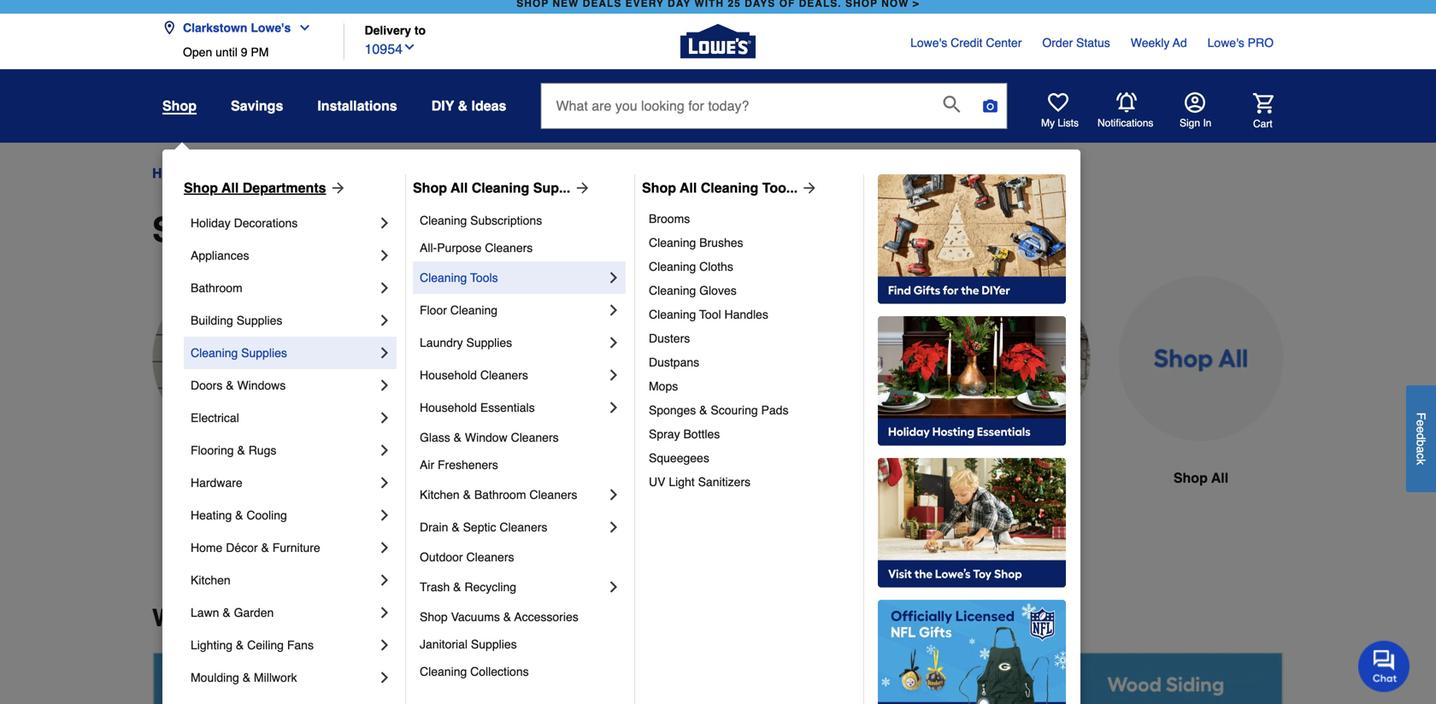 Task type: locate. For each thing, give the bounding box(es) containing it.
f e e d b a c k
[[1414, 413, 1428, 465]]

search image
[[943, 96, 960, 113]]

& down trash & recycling link
[[503, 610, 511, 624]]

hardware link
[[191, 467, 376, 499]]

2 vertical spatial veneer
[[1006, 470, 1051, 486]]

laundry supplies
[[420, 336, 512, 350]]

2 vertical spatial shop
[[420, 610, 448, 624]]

supplies up household cleaners
[[466, 336, 512, 350]]

brown composite siding. image
[[539, 276, 704, 441]]

cleaning down brooms
[[649, 236, 696, 250]]

scouring
[[711, 403, 758, 417]]

lowe's inside lowe's pro 'link'
[[1208, 36, 1244, 50]]

2 vertical spatial stone
[[965, 470, 1003, 486]]

squeegees link
[[649, 446, 851, 470]]

3 shop from the left
[[642, 180, 676, 196]]

gray fiber cement siding. image
[[345, 276, 511, 442]]

supplies for bottommost building supplies link
[[237, 314, 282, 327]]

cleaning down janitorial
[[420, 665, 467, 679]]

building
[[205, 165, 260, 181], [191, 314, 233, 327]]

building up 'cleaning supplies'
[[191, 314, 233, 327]]

& right the diy
[[458, 98, 468, 114]]

cleaners
[[485, 241, 533, 255], [480, 368, 528, 382], [511, 431, 559, 445], [529, 488, 577, 502], [500, 521, 547, 534], [466, 551, 514, 564]]

0 horizontal spatial bathroom
[[191, 281, 243, 295]]

status
[[1076, 36, 1110, 50]]

1 arrow right image from the left
[[570, 180, 591, 197]]

veneer inside siding & stone veneer link
[[430, 165, 473, 181]]

cleaning down cleaning cloths at the top of page
[[649, 284, 696, 297]]

1 vertical spatial bathroom
[[474, 488, 526, 502]]

dustpans
[[649, 356, 699, 369]]

& right arrow right image
[[377, 165, 387, 181]]

flooring & rugs link
[[191, 434, 376, 467]]

1 horizontal spatial lowe's
[[910, 36, 947, 50]]

chevron right image
[[376, 247, 393, 264], [376, 280, 393, 297], [605, 302, 622, 319], [376, 312, 393, 329], [376, 377, 393, 394], [376, 442, 393, 459], [376, 474, 393, 492], [376, 507, 393, 524], [605, 519, 622, 536], [376, 539, 393, 557], [376, 637, 393, 654]]

outdoor
[[420, 551, 463, 564]]

doors & windows link
[[191, 369, 376, 402]]

supplies up 'cleaning supplies'
[[237, 314, 282, 327]]

appliances
[[191, 249, 249, 262]]

None search field
[[541, 83, 1007, 145]]

installations button
[[317, 91, 397, 121]]

holiday decorations link
[[191, 207, 376, 239]]

all for shop all cleaning sup...
[[451, 180, 468, 196]]

sanitizers
[[698, 475, 751, 489]]

veneer
[[430, 165, 473, 181], [405, 210, 517, 250], [1006, 470, 1051, 486]]

cleaning down all-
[[420, 271, 467, 285]]

order status link
[[1042, 34, 1110, 51]]

& for diy & ideas button at the top of the page
[[458, 98, 468, 114]]

1 vertical spatial chevron down image
[[403, 40, 416, 54]]

supplies
[[264, 165, 321, 181], [237, 314, 282, 327], [466, 336, 512, 350], [241, 346, 287, 360], [471, 638, 517, 651]]

2 arrow right image from the left
[[798, 180, 818, 197]]

0 vertical spatial shop
[[162, 98, 197, 114]]

& for lawn & garden link on the bottom left of the page
[[223, 606, 231, 620]]

& left 'cooling'
[[235, 509, 243, 522]]

shop for shop
[[162, 98, 197, 114]]

siding down uv
[[621, 491, 663, 506]]

& right trash
[[453, 580, 461, 594]]

0 horizontal spatial home
[[152, 165, 190, 181]]

notifications
[[1098, 117, 1154, 129]]

10954
[[365, 41, 403, 57]]

& inside button
[[458, 98, 468, 114]]

ad
[[1173, 36, 1187, 50]]

siding up kitchen & bathroom cleaners
[[453, 470, 495, 486]]

cleaning tool handles
[[649, 308, 768, 321]]

bathroom
[[191, 281, 243, 295], [474, 488, 526, 502]]

arrow right image for shop all cleaning sup...
[[570, 180, 591, 197]]

pm
[[251, 45, 269, 59]]

e up "d"
[[1414, 420, 1428, 426]]

building supplies up decorations
[[205, 165, 321, 181]]

lowe's home improvement logo image
[[680, 4, 756, 79]]

shop vacuums & accessories
[[420, 610, 579, 624]]

cleaning collections link
[[420, 658, 622, 686]]

which
[[152, 605, 224, 632]]

camera image
[[982, 97, 999, 115]]

drain
[[420, 521, 448, 534]]

holiday decorations
[[191, 216, 298, 230]]

fiber cement siding link
[[345, 276, 511, 530]]

cement
[[399, 470, 449, 486]]

lowe's
[[251, 21, 291, 35], [910, 36, 947, 50], [1208, 36, 1244, 50]]

2 e from the top
[[1414, 426, 1428, 433]]

& left the rugs
[[237, 444, 245, 457]]

2 household from the top
[[420, 401, 477, 415]]

arrow right image inside shop all cleaning too... link
[[798, 180, 818, 197]]

cleaning up all-
[[420, 214, 467, 227]]

1 horizontal spatial chevron down image
[[403, 40, 416, 54]]

0 horizontal spatial lowe's
[[251, 21, 291, 35]]

windows
[[237, 379, 286, 392]]

& up "bottles" on the bottom
[[699, 403, 707, 417]]

supplies down shop vacuums & accessories
[[471, 638, 517, 651]]

2 shop from the left
[[413, 180, 447, 196]]

shop all cleaning too... link
[[642, 178, 818, 198]]

siding down home link
[[152, 210, 257, 250]]

chat invite button image
[[1358, 640, 1410, 693]]

spray bottles link
[[649, 422, 851, 446]]

home
[[152, 165, 190, 181], [191, 541, 223, 555]]

decorations
[[234, 216, 298, 230]]

all for shop all departments
[[222, 180, 239, 196]]

cleaning for cleaning tools
[[420, 271, 467, 285]]

siding
[[336, 165, 374, 181], [152, 210, 257, 250], [232, 470, 274, 486], [453, 470, 495, 486], [621, 491, 663, 506]]

siding down "installations" button
[[336, 165, 374, 181]]

visit the lowe's toy shop. image
[[878, 458, 1066, 588]]

veneer inside the stone veneer link
[[1006, 470, 1051, 486]]

a chart comparing different siding types. image
[[152, 653, 1284, 704]]

dusters
[[649, 332, 690, 345]]

& down departments on the left top of the page
[[266, 210, 291, 250]]

1 vertical spatial kitchen
[[191, 574, 231, 587]]

cleaning up dusters
[[649, 308, 696, 321]]

shop all link
[[1118, 276, 1284, 530]]

building up holiday decorations
[[205, 165, 260, 181]]

supplies left arrow right image
[[264, 165, 321, 181]]

drain & septic cleaners
[[420, 521, 547, 534]]

lowe's left credit on the top
[[910, 36, 947, 50]]

0 vertical spatial household
[[420, 368, 477, 382]]

chevron right image for household essentials
[[605, 399, 622, 416]]

siding & stone veneer down arrow right image
[[152, 210, 517, 250]]

dusters link
[[649, 327, 851, 350]]

shop all. image
[[1118, 276, 1284, 441]]

0 vertical spatial home
[[152, 165, 190, 181]]

shop all cleaning sup...
[[413, 180, 570, 196]]

0 vertical spatial stone
[[390, 165, 426, 181]]

chevron right image for lighting & ceiling fans
[[376, 637, 393, 654]]

& left millwork
[[243, 671, 251, 685]]

all
[[222, 180, 239, 196], [451, 180, 468, 196], [680, 180, 697, 196], [1211, 470, 1229, 486]]

shop up brooms
[[642, 180, 676, 196]]

shop up holiday
[[184, 180, 218, 196]]

& right décor
[[261, 541, 269, 555]]

composite/engineered wood siding link
[[539, 276, 704, 550]]

building supplies up 'cleaning supplies'
[[191, 314, 282, 327]]

& for trash & recycling link
[[453, 580, 461, 594]]

& right drain
[[452, 521, 460, 534]]

stone inside siding & stone veneer link
[[390, 165, 426, 181]]

Search Query text field
[[542, 84, 930, 128]]

wood
[[580, 491, 618, 506]]

supplies for janitorial supplies link
[[471, 638, 517, 651]]

chevron right image for cleaning supplies
[[376, 345, 393, 362]]

cleaning gloves
[[649, 284, 737, 297]]

chevron right image for cleaning tools
[[605, 269, 622, 286]]

cleaning tools link
[[420, 262, 605, 294]]

1 vertical spatial home
[[191, 541, 223, 555]]

order status
[[1042, 36, 1110, 50]]

home link
[[152, 163, 190, 184]]

kitchen for kitchen & bathroom cleaners
[[420, 488, 460, 502]]

ceiling
[[247, 639, 284, 652]]

cleaning up brooms link
[[701, 180, 759, 196]]

kitchen link
[[191, 564, 376, 597]]

0 vertical spatial siding & stone veneer
[[336, 165, 473, 181]]

vinyl siding
[[196, 470, 274, 486]]

chevron down image
[[291, 21, 311, 35], [403, 40, 416, 54]]

2 horizontal spatial shop
[[1174, 470, 1208, 486]]

lists
[[1058, 117, 1079, 129]]

0 horizontal spatial shop
[[184, 180, 218, 196]]

bathroom down appliances
[[191, 281, 243, 295]]

1 horizontal spatial home
[[191, 541, 223, 555]]

arrow right image
[[326, 180, 347, 197]]

1 vertical spatial stone
[[300, 210, 395, 250]]

chevron right image for household cleaners
[[605, 367, 622, 384]]

cleaners down subscriptions on the top left of the page
[[485, 241, 533, 255]]

mops link
[[649, 374, 851, 398]]

chevron right image for bathroom
[[376, 280, 393, 297]]

kitchen up lawn
[[191, 574, 231, 587]]

0 horizontal spatial kitchen
[[191, 574, 231, 587]]

household down laundry
[[420, 368, 477, 382]]

cleaners up outdoor cleaners link
[[500, 521, 547, 534]]

clarkstown
[[183, 21, 247, 35]]

arrow right image
[[570, 180, 591, 197], [798, 180, 818, 197]]

siding inside composite/engineered wood siding
[[621, 491, 663, 506]]

& right glass
[[454, 431, 462, 445]]

chevron right image for drain & septic cleaners
[[605, 519, 622, 536]]

stone inside the stone veneer link
[[965, 470, 1003, 486]]

& right doors at the left of page
[[226, 379, 234, 392]]

1 vertical spatial household
[[420, 401, 477, 415]]

1 vertical spatial shop
[[1174, 470, 1208, 486]]

kitchen down fiber cement siding
[[420, 488, 460, 502]]

supplies for laundry supplies link
[[466, 336, 512, 350]]

kitchen & bathroom cleaners link
[[420, 479, 605, 511]]

diy & ideas button
[[431, 91, 506, 121]]

e up b
[[1414, 426, 1428, 433]]

chevron right image for appliances
[[376, 247, 393, 264]]

1 horizontal spatial arrow right image
[[798, 180, 818, 197]]

chevron right image for hardware
[[376, 474, 393, 492]]

& left ceiling
[[236, 639, 244, 652]]

chevron right image
[[376, 215, 393, 232], [605, 269, 622, 286], [605, 334, 622, 351], [376, 345, 393, 362], [605, 367, 622, 384], [605, 399, 622, 416], [376, 409, 393, 427], [605, 486, 622, 504], [376, 572, 393, 589], [605, 579, 622, 596], [376, 604, 393, 621], [376, 669, 393, 686]]

cleaning up laundry supplies
[[450, 303, 498, 317]]

supplies up windows at the left bottom
[[241, 346, 287, 360]]

arrow right image inside the shop all cleaning sup... link
[[570, 180, 591, 197]]

cleaning for cleaning tool handles
[[649, 308, 696, 321]]

all for shop all
[[1211, 470, 1229, 486]]

cleaners up air fresheners link
[[511, 431, 559, 445]]

1 household from the top
[[420, 368, 477, 382]]

arrow right image for shop all cleaning too...
[[798, 180, 818, 197]]

2 horizontal spatial shop
[[642, 180, 676, 196]]

& inside "link"
[[699, 403, 707, 417]]

holiday
[[191, 216, 231, 230]]

& down fresheners
[[463, 488, 471, 502]]

all-purpose cleaners link
[[420, 234, 622, 262]]

0 horizontal spatial arrow right image
[[570, 180, 591, 197]]

sponges & scouring pads
[[649, 403, 789, 417]]

home down heating at the bottom
[[191, 541, 223, 555]]

home down shop button
[[152, 165, 190, 181]]

chevron right image for home décor & furniture
[[376, 539, 393, 557]]

household for household essentials
[[420, 401, 477, 415]]

building supplies link up 'cleaning supplies'
[[191, 304, 376, 337]]

cleaning up cleaning gloves
[[649, 260, 696, 274]]

arrow right image up cleaning subscriptions link
[[570, 180, 591, 197]]

shop up all-
[[413, 180, 447, 196]]

vinyl siding link
[[152, 276, 318, 530]]

household essentials
[[420, 401, 535, 415]]

1 horizontal spatial kitchen
[[420, 488, 460, 502]]

brooms link
[[649, 207, 851, 231]]

stone veneer link
[[925, 276, 1091, 530]]

1 shop from the left
[[184, 180, 218, 196]]

0 vertical spatial veneer
[[430, 165, 473, 181]]

0 horizontal spatial shop
[[162, 98, 197, 114]]

fiber
[[362, 470, 395, 486]]

rugs
[[248, 444, 276, 457]]

0 vertical spatial kitchen
[[420, 488, 460, 502]]

lowe's left "pro"
[[1208, 36, 1244, 50]]

arrow right image up brooms link
[[798, 180, 818, 197]]

chevron right image for moulding & millwork
[[376, 669, 393, 686]]

& right lawn
[[223, 606, 231, 620]]

0 vertical spatial bathroom
[[191, 281, 243, 295]]

sign in
[[1180, 117, 1212, 129]]

1 horizontal spatial shop
[[413, 180, 447, 196]]

sign in button
[[1180, 92, 1212, 130]]

chevron right image for doors & windows
[[376, 377, 393, 394]]

chevron right image for lawn & garden
[[376, 604, 393, 621]]

0 vertical spatial building supplies
[[205, 165, 321, 181]]

cleaning up subscriptions on the top left of the page
[[472, 180, 529, 196]]

lowe's up pm
[[251, 21, 291, 35]]

building supplies link up decorations
[[205, 163, 321, 184]]

2 horizontal spatial lowe's
[[1208, 36, 1244, 50]]

departments
[[243, 180, 326, 196]]

household up glass
[[420, 401, 477, 415]]

cleaning supplies
[[191, 346, 287, 360]]

cleaning up doors at the left of page
[[191, 346, 238, 360]]

shop for shop all departments
[[184, 180, 218, 196]]

shop for shop vacuums & accessories
[[420, 610, 448, 624]]

supplies for topmost building supplies link
[[264, 165, 321, 181]]

d
[[1414, 433, 1428, 440]]

& for drain & septic cleaners link
[[452, 521, 460, 534]]

shop for shop all
[[1174, 470, 1208, 486]]

1 horizontal spatial shop
[[420, 610, 448, 624]]

chevron down image inside 10954 button
[[403, 40, 416, 54]]

handles
[[724, 308, 768, 321]]

lowe's inside the lowe's credit center link
[[910, 36, 947, 50]]

f
[[1414, 413, 1428, 420]]

floor cleaning link
[[420, 294, 605, 327]]

chevron right image for electrical
[[376, 409, 393, 427]]

siding & stone veneer down the diy
[[336, 165, 473, 181]]

décor
[[226, 541, 258, 555]]

0 vertical spatial chevron down image
[[291, 21, 311, 35]]

bathroom up drain & septic cleaners link
[[474, 488, 526, 502]]

bathroom link
[[191, 272, 376, 304]]

home for home décor & furniture
[[191, 541, 223, 555]]

0 horizontal spatial chevron down image
[[291, 21, 311, 35]]

0 vertical spatial building
[[205, 165, 260, 181]]

1 vertical spatial building supplies link
[[191, 304, 376, 337]]

chevron right image for kitchen & bathroom cleaners
[[605, 486, 622, 504]]

cleaning gloves link
[[649, 279, 851, 303]]



Task type: describe. For each thing, give the bounding box(es) containing it.
composite/engineered wood siding
[[547, 470, 696, 506]]

chevron right image for floor cleaning
[[605, 302, 622, 319]]

weekly ad
[[1131, 36, 1187, 50]]

sup...
[[533, 180, 570, 196]]

chevron right image for holiday decorations
[[376, 215, 393, 232]]

appliances link
[[191, 239, 376, 272]]

moulding
[[191, 671, 239, 685]]

glass & window cleaners
[[420, 431, 559, 445]]

cleaning subscriptions
[[420, 214, 542, 227]]

all for shop all cleaning too...
[[680, 180, 697, 196]]

window
[[465, 431, 508, 445]]

cleaning collections
[[420, 665, 529, 679]]

& for glass & window cleaners link
[[454, 431, 462, 445]]

lowe's inside the clarkstown lowe's button
[[251, 21, 291, 35]]

to
[[414, 23, 426, 37]]

supplies for cleaning supplies link
[[241, 346, 287, 360]]

chevron right image for trash & recycling
[[605, 579, 622, 596]]

& for heating & cooling link
[[235, 509, 243, 522]]

lowe's home improvement notification center image
[[1116, 92, 1137, 113]]

k
[[1414, 459, 1428, 465]]

moulding & millwork link
[[191, 662, 376, 694]]

find gifts for the diyer. image
[[878, 174, 1066, 304]]

& for siding & stone veneer link
[[377, 165, 387, 181]]

1 horizontal spatial bathroom
[[474, 488, 526, 502]]

pads
[[761, 403, 789, 417]]

which type is right for you?
[[152, 605, 482, 632]]

mops
[[649, 380, 678, 393]]

holiday hosting essentials. image
[[878, 316, 1066, 446]]

ideas
[[471, 98, 506, 114]]

electrical
[[191, 411, 239, 425]]

air fresheners
[[420, 458, 498, 472]]

lowe's for lowe's pro
[[1208, 36, 1244, 50]]

location image
[[162, 21, 176, 35]]

order
[[1042, 36, 1073, 50]]

cleaning cloths link
[[649, 255, 851, 279]]

1 vertical spatial siding & stone veneer
[[152, 210, 517, 250]]

heating
[[191, 509, 232, 522]]

bottles
[[683, 427, 720, 441]]

light
[[669, 475, 695, 489]]

chevron right image for kitchen
[[376, 572, 393, 589]]

cleaning for cleaning cloths
[[649, 260, 696, 274]]

siding down the rugs
[[232, 470, 274, 486]]

cleaning for cleaning brushes
[[649, 236, 696, 250]]

& for the flooring & rugs link
[[237, 444, 245, 457]]

chevron right image for building supplies
[[376, 312, 393, 329]]

lawn
[[191, 606, 219, 620]]

floor
[[420, 303, 447, 317]]

cleaning for cleaning collections
[[420, 665, 467, 679]]

kitchen for kitchen
[[191, 574, 231, 587]]

millwork
[[254, 671, 297, 685]]

cleaners down air fresheners link
[[529, 488, 577, 502]]

tan vinyl siding. image
[[152, 276, 318, 441]]

tool
[[699, 308, 721, 321]]

cleaning for cleaning supplies
[[191, 346, 238, 360]]

officially licensed n f l gifts. shop now. image
[[878, 600, 1066, 704]]

weekly ad link
[[1131, 34, 1187, 51]]

until
[[216, 45, 237, 59]]

gloves
[[699, 284, 737, 297]]

sponges & scouring pads link
[[649, 398, 851, 422]]

household for household cleaners
[[420, 368, 477, 382]]

glass & window cleaners link
[[420, 424, 622, 451]]

a section of gray stone veneer. image
[[925, 276, 1091, 441]]

lighting & ceiling fans
[[191, 639, 314, 652]]

cleaning for cleaning gloves
[[649, 284, 696, 297]]

& for kitchen & bathroom cleaners link
[[463, 488, 471, 502]]

lighting & ceiling fans link
[[191, 629, 376, 662]]

outdoor cleaners link
[[420, 544, 622, 571]]

lowe's for lowe's credit center
[[910, 36, 947, 50]]

lowe's pro
[[1208, 36, 1274, 50]]

installations
[[317, 98, 397, 114]]

vinyl
[[196, 470, 229, 486]]

household cleaners
[[420, 368, 528, 382]]

cleaners up recycling
[[466, 551, 514, 564]]

cleaners up essentials
[[480, 368, 528, 382]]

& for the doors & windows link
[[226, 379, 234, 392]]

doors
[[191, 379, 223, 392]]

chevron down image inside the clarkstown lowe's button
[[291, 21, 311, 35]]

chevron right image for laundry supplies
[[605, 334, 622, 351]]

siding & stone veneer link
[[336, 163, 473, 184]]

shop for shop all cleaning too...
[[642, 180, 676, 196]]

shop vacuums & accessories link
[[420, 604, 622, 631]]

0 vertical spatial building supplies link
[[205, 163, 321, 184]]

diy
[[431, 98, 454, 114]]

cart
[[1253, 118, 1273, 130]]

lighting
[[191, 639, 233, 652]]

lowe's credit center
[[910, 36, 1022, 50]]

all-purpose cleaners
[[420, 241, 533, 255]]

heating & cooling
[[191, 509, 287, 522]]

1 vertical spatial building
[[191, 314, 233, 327]]

my lists link
[[1041, 92, 1079, 130]]

& for lighting & ceiling fans link
[[236, 639, 244, 652]]

home for home
[[152, 165, 190, 181]]

lowe's home improvement lists image
[[1048, 92, 1069, 113]]

doors & windows
[[191, 379, 286, 392]]

shop for shop all cleaning sup...
[[413, 180, 447, 196]]

lowe's home improvement cart image
[[1253, 93, 1274, 113]]

& for sponges & scouring pads "link"
[[699, 403, 707, 417]]

cooling
[[247, 509, 287, 522]]

cleaning tools
[[420, 271, 498, 285]]

cleaning cloths
[[649, 260, 733, 274]]

& for moulding & millwork link
[[243, 671, 251, 685]]

sign
[[1180, 117, 1200, 129]]

cart button
[[1229, 93, 1274, 131]]

chevron right image for heating & cooling
[[376, 507, 393, 524]]

1 e from the top
[[1414, 420, 1428, 426]]

cleaning tool handles link
[[649, 303, 851, 327]]

my lists
[[1041, 117, 1079, 129]]

uv light sanitizers link
[[649, 470, 851, 494]]

natural wood siding. image
[[732, 276, 898, 441]]

moulding & millwork
[[191, 671, 297, 685]]

savings button
[[231, 91, 283, 121]]

trash & recycling link
[[420, 571, 605, 604]]

uv
[[649, 475, 665, 489]]

1 vertical spatial veneer
[[405, 210, 517, 250]]

for
[[386, 605, 418, 632]]

spray
[[649, 427, 680, 441]]

cleaning subscriptions link
[[420, 207, 622, 234]]

cleaning for cleaning subscriptions
[[420, 214, 467, 227]]

flooring
[[191, 444, 234, 457]]

shop button
[[162, 97, 197, 115]]

lowe's home improvement account image
[[1185, 92, 1205, 113]]

septic
[[463, 521, 496, 534]]

chevron right image for flooring & rugs
[[376, 442, 393, 459]]

sponges
[[649, 403, 696, 417]]

outdoor cleaners
[[420, 551, 514, 564]]

shop all cleaning sup... link
[[413, 178, 591, 198]]

1 vertical spatial building supplies
[[191, 314, 282, 327]]

b
[[1414, 440, 1428, 446]]

recycling
[[465, 580, 516, 594]]

delivery
[[365, 23, 411, 37]]

shop all departments link
[[184, 178, 347, 198]]



Task type: vqa. For each thing, say whether or not it's contained in the screenshot.
WHICH
yes



